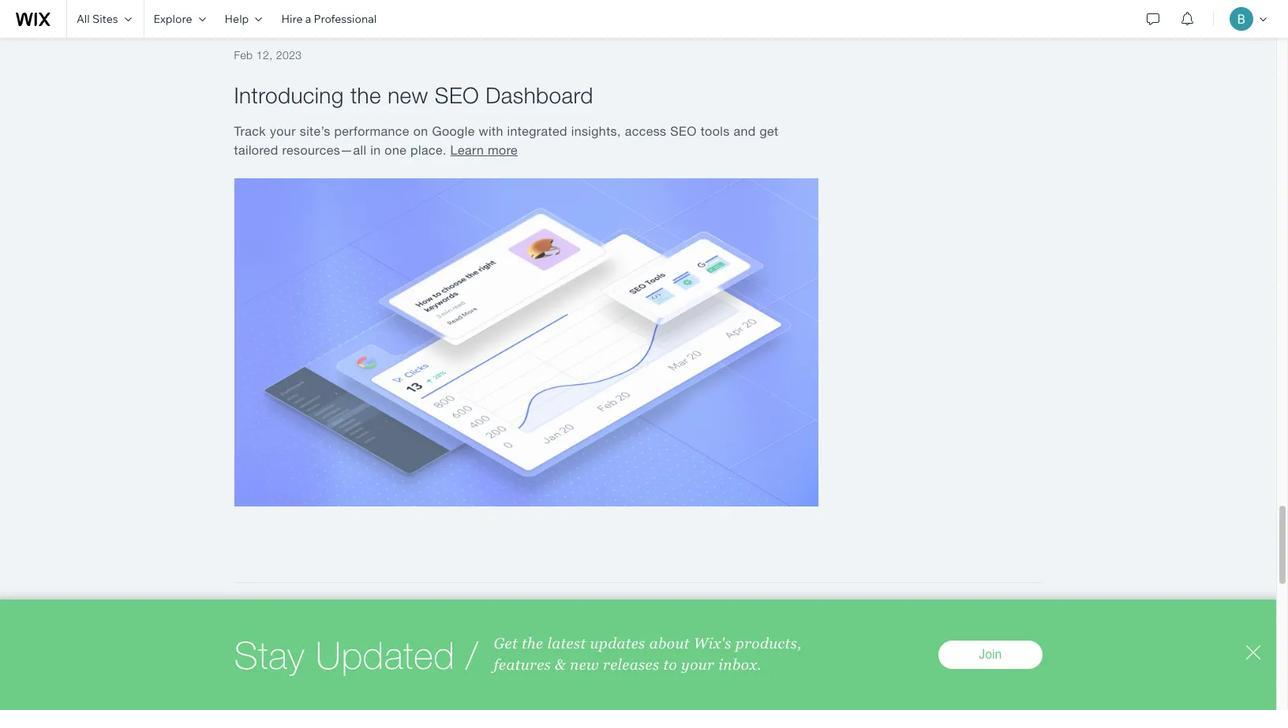 Task type: locate. For each thing, give the bounding box(es) containing it.
professional
[[314, 12, 377, 26]]

hire
[[281, 12, 303, 26]]

help
[[225, 12, 249, 26]]

help button
[[215, 0, 272, 38]]

hire a professional link
[[272, 0, 386, 38]]



Task type: vqa. For each thing, say whether or not it's contained in the screenshot.
Sites
yes



Task type: describe. For each thing, give the bounding box(es) containing it.
all
[[77, 12, 90, 26]]

hire a professional
[[281, 12, 377, 26]]

a
[[305, 12, 311, 26]]

explore
[[154, 12, 192, 26]]

sites
[[92, 12, 118, 26]]

all sites
[[77, 12, 118, 26]]



